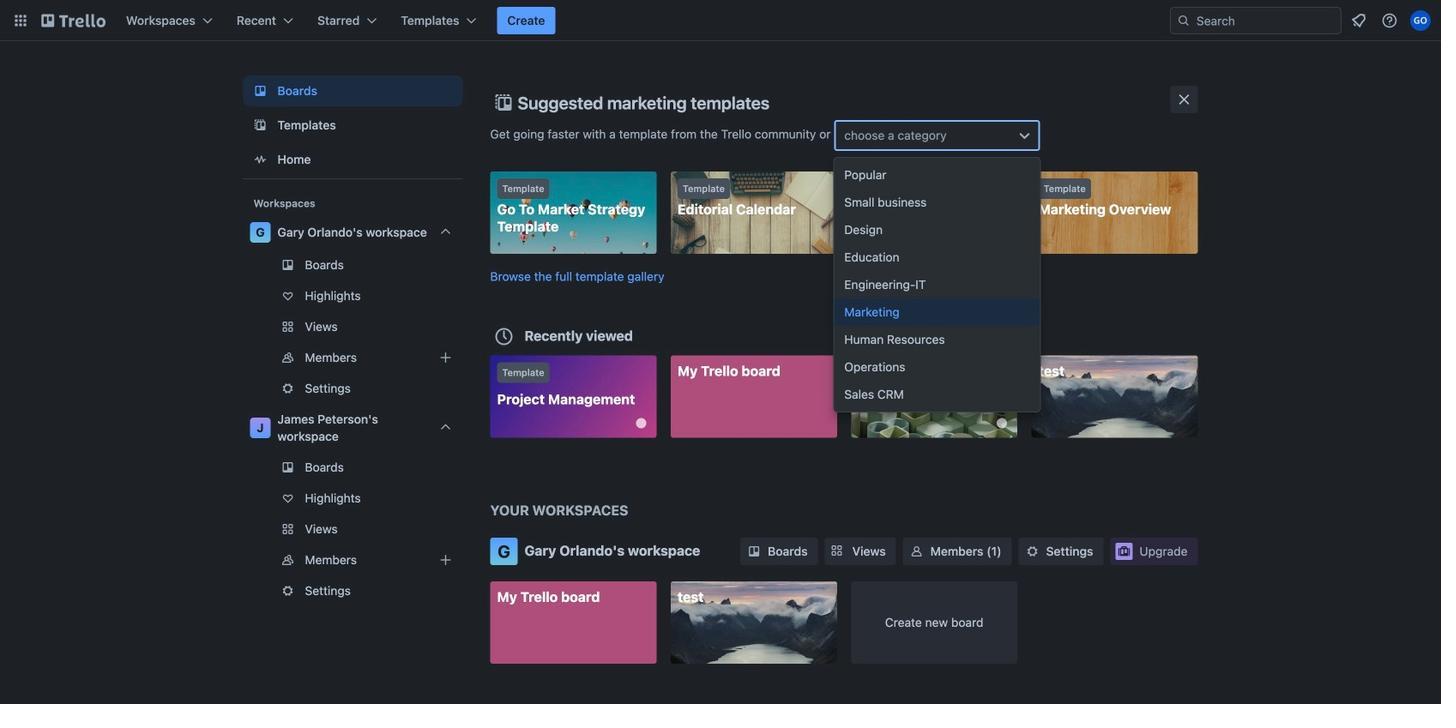 Task type: describe. For each thing, give the bounding box(es) containing it.
sm image
[[746, 543, 763, 560]]

there is new activity on this board. image
[[997, 418, 1008, 429]]

gary orlando (garyorlando) image
[[1411, 10, 1432, 31]]

search image
[[1178, 14, 1191, 27]]

Search field
[[1191, 8, 1342, 33]]

open information menu image
[[1382, 12, 1399, 29]]

2 sm image from the left
[[1024, 543, 1042, 560]]

primary element
[[0, 0, 1442, 41]]

template board image
[[250, 115, 271, 136]]

add image
[[436, 550, 456, 571]]

home image
[[250, 149, 271, 170]]



Task type: locate. For each thing, give the bounding box(es) containing it.
board image
[[250, 81, 271, 101]]

sm image
[[909, 543, 926, 560], [1024, 543, 1042, 560]]

0 notifications image
[[1349, 10, 1370, 31]]

back to home image
[[41, 7, 106, 34]]

1 horizontal spatial sm image
[[1024, 543, 1042, 560]]

1 sm image from the left
[[909, 543, 926, 560]]

0 horizontal spatial sm image
[[909, 543, 926, 560]]

there is new activity on this board. image
[[636, 418, 647, 429]]

add image
[[436, 348, 456, 368]]



Task type: vqa. For each thing, say whether or not it's contained in the screenshot.
Trello Team image
no



